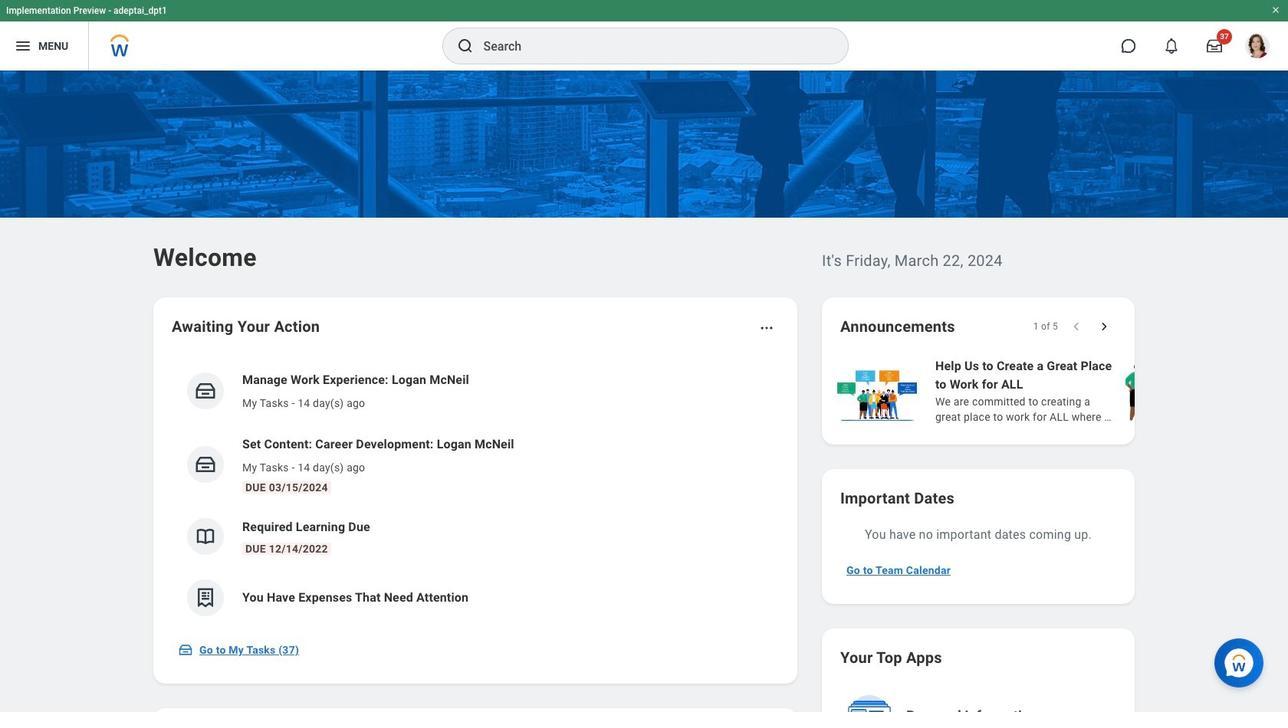 Task type: vqa. For each thing, say whether or not it's contained in the screenshot.
chevron left small image
yes



Task type: describe. For each thing, give the bounding box(es) containing it.
dashboard expenses image
[[194, 587, 217, 610]]

1 vertical spatial inbox image
[[178, 643, 193, 658]]

inbox image
[[194, 380, 217, 403]]

search image
[[456, 37, 474, 55]]

chevron right small image
[[1097, 319, 1112, 334]]

justify image
[[14, 37, 32, 55]]

book open image
[[194, 525, 217, 548]]

related actions image
[[759, 321, 775, 336]]

notifications large image
[[1164, 38, 1180, 54]]

profile logan mcneil image
[[1246, 34, 1270, 61]]



Task type: locate. For each thing, give the bounding box(es) containing it.
banner
[[0, 0, 1289, 71]]

inbox image inside list
[[194, 453, 217, 476]]

1 horizontal spatial list
[[835, 356, 1289, 426]]

chevron left small image
[[1069, 319, 1085, 334]]

0 vertical spatial inbox image
[[194, 453, 217, 476]]

0 horizontal spatial list
[[172, 359, 779, 629]]

list
[[835, 356, 1289, 426], [172, 359, 779, 629]]

inbox large image
[[1207, 38, 1223, 54]]

Search Workday  search field
[[484, 29, 817, 63]]

inbox image
[[194, 453, 217, 476], [178, 643, 193, 658]]

0 horizontal spatial inbox image
[[178, 643, 193, 658]]

status
[[1034, 321, 1059, 333]]

main content
[[0, 71, 1289, 713]]

1 horizontal spatial inbox image
[[194, 453, 217, 476]]

close environment banner image
[[1272, 5, 1281, 15]]



